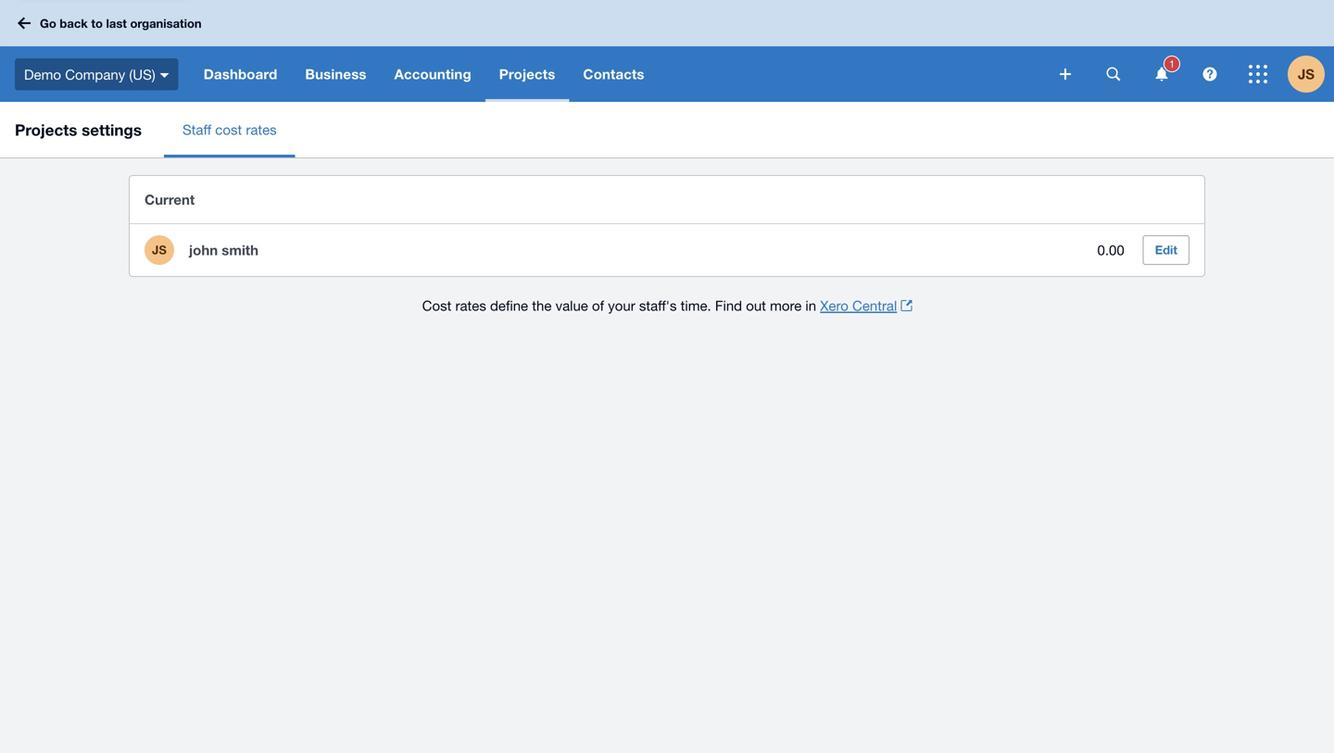 Task type: locate. For each thing, give the bounding box(es) containing it.
1 vertical spatial projects
[[15, 120, 77, 139]]

define
[[490, 297, 528, 314]]

cost
[[215, 121, 242, 138]]

0 horizontal spatial rates
[[246, 121, 277, 138]]

staff's
[[639, 297, 677, 314]]

0 vertical spatial projects
[[499, 66, 556, 82]]

1 vertical spatial js
[[152, 243, 167, 257]]

to
[[91, 16, 103, 30]]

0 horizontal spatial svg image
[[18, 17, 31, 29]]

xero central link
[[820, 295, 912, 317]]

settings
[[82, 120, 142, 139]]

projects for projects settings
[[15, 120, 77, 139]]

in
[[806, 297, 817, 314]]

1 vertical spatial rates
[[455, 297, 486, 314]]

1 horizontal spatial svg image
[[1203, 67, 1217, 81]]

projects inside dropdown button
[[499, 66, 556, 82]]

the
[[532, 297, 552, 314]]

staff cost rates link
[[164, 102, 295, 158]]

svg image left go
[[18, 17, 31, 29]]

more
[[770, 297, 802, 314]]

svg image inside demo company (us) popup button
[[160, 73, 169, 78]]

banner
[[0, 0, 1335, 102]]

0 vertical spatial svg image
[[18, 17, 31, 29]]

accounting button
[[381, 46, 485, 102]]

0 horizontal spatial projects
[[15, 120, 77, 139]]

last
[[106, 16, 127, 30]]

dashboard
[[204, 66, 277, 82]]

0 vertical spatial js
[[1298, 66, 1315, 82]]

contacts
[[583, 66, 645, 82]]

projects settings
[[15, 120, 142, 139]]

rates right cost on the top left
[[455, 297, 486, 314]]

1
[[1170, 58, 1175, 70]]

svg image
[[18, 17, 31, 29], [1203, 67, 1217, 81]]

svg image inside go back to last organisation link
[[18, 17, 31, 29]]

js
[[1298, 66, 1315, 82], [152, 243, 167, 257]]

company
[[65, 66, 125, 82]]

accounting
[[394, 66, 472, 82]]

demo company (us) button
[[0, 46, 190, 102]]

svg image
[[1249, 65, 1268, 83], [1107, 67, 1121, 81], [1156, 67, 1168, 81], [1060, 69, 1071, 80], [160, 73, 169, 78]]

rates
[[246, 121, 277, 138], [455, 297, 486, 314]]

svg image right 1
[[1203, 67, 1217, 81]]

find
[[715, 297, 742, 314]]

1 horizontal spatial projects
[[499, 66, 556, 82]]

go back to last organisation
[[40, 16, 202, 30]]

1 vertical spatial svg image
[[1203, 67, 1217, 81]]

value
[[556, 297, 588, 314]]

central
[[853, 297, 897, 314]]

projects left "contacts" dropdown button
[[499, 66, 556, 82]]

1 horizontal spatial js
[[1298, 66, 1315, 82]]

0.00
[[1098, 242, 1125, 258]]

banner containing dashboard
[[0, 0, 1335, 102]]

projects
[[499, 66, 556, 82], [15, 120, 77, 139]]

cost
[[422, 297, 452, 314]]

time.
[[681, 297, 711, 314]]

edit button
[[1143, 235, 1190, 265]]

cost rates define the value of your staff's time. find out more in xero central
[[422, 297, 897, 314]]

rates right cost
[[246, 121, 277, 138]]

js button
[[1288, 46, 1335, 102]]

projects down demo
[[15, 120, 77, 139]]

john
[[189, 242, 218, 259]]

1 horizontal spatial rates
[[455, 297, 486, 314]]



Task type: vqa. For each thing, say whether or not it's contained in the screenshot.
sales overview link
no



Task type: describe. For each thing, give the bounding box(es) containing it.
organisation
[[130, 16, 202, 30]]

xero
[[820, 297, 849, 314]]

business button
[[291, 46, 381, 102]]

0 vertical spatial rates
[[246, 121, 277, 138]]

contacts button
[[569, 46, 659, 102]]

projects button
[[485, 46, 569, 102]]

staff cost rates
[[183, 121, 277, 138]]

of
[[592, 297, 604, 314]]

out
[[746, 297, 766, 314]]

edit
[[1155, 243, 1178, 257]]

staff
[[183, 121, 211, 138]]

business
[[305, 66, 367, 82]]

(us)
[[129, 66, 155, 82]]

svg image inside 1 'popup button'
[[1156, 67, 1168, 81]]

demo
[[24, 66, 61, 82]]

smith
[[222, 242, 259, 259]]

john smith
[[189, 242, 259, 259]]

js inside popup button
[[1298, 66, 1315, 82]]

projects for projects
[[499, 66, 556, 82]]

your
[[608, 297, 635, 314]]

demo company (us)
[[24, 66, 155, 82]]

go
[[40, 16, 56, 30]]

1 button
[[1144, 46, 1181, 102]]

back
[[60, 16, 88, 30]]

current
[[145, 191, 195, 208]]

0 horizontal spatial js
[[152, 243, 167, 257]]

dashboard link
[[190, 46, 291, 102]]

go back to last organisation link
[[11, 7, 213, 40]]



